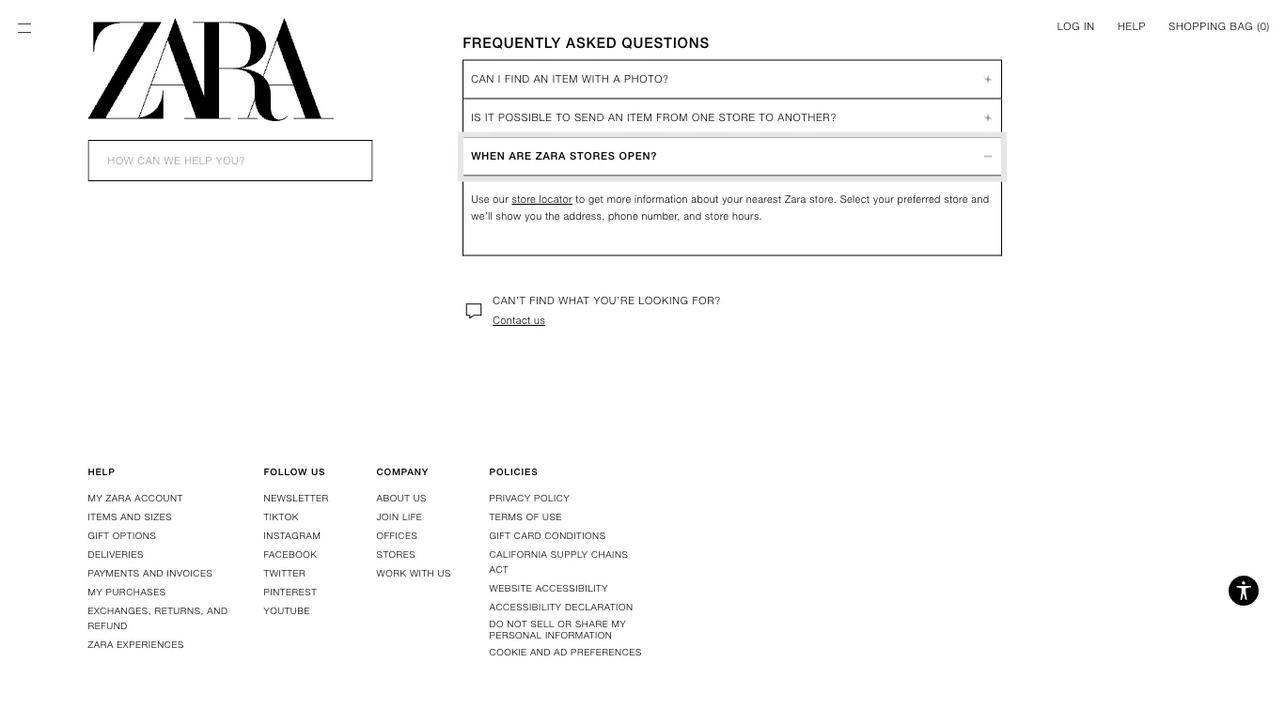 Task type: describe. For each thing, give the bounding box(es) containing it.
you
[[525, 210, 542, 222]]

2 vertical spatial zara
[[88, 640, 114, 651]]

stores
[[377, 549, 416, 561]]

use
[[543, 512, 562, 523]]

zara inside "dropdown button"
[[536, 150, 566, 162]]

bag
[[1230, 20, 1254, 32]]

log
[[1057, 20, 1081, 32]]

1 vertical spatial zara
[[106, 493, 132, 504]]

follow
[[264, 467, 308, 478]]

questions
[[622, 34, 710, 51]]

to
[[576, 194, 585, 205]]

stores
[[570, 150, 616, 162]]

options
[[113, 531, 156, 542]]

us up life
[[413, 493, 427, 504]]

california supply chains act link
[[489, 549, 629, 576]]

contact
[[493, 315, 531, 327]]

are
[[509, 150, 532, 162]]

get
[[588, 194, 604, 205]]

payments and invoices link
[[88, 568, 213, 579]]

1 horizontal spatial help
[[1118, 20, 1146, 32]]

information
[[635, 194, 688, 205]]

twitter link
[[264, 568, 306, 579]]

0 vertical spatial accessibility
[[536, 583, 608, 595]]

of
[[526, 512, 539, 523]]

card
[[514, 531, 542, 542]]

0 status
[[1260, 20, 1267, 32]]

not
[[507, 619, 528, 630]]

purchases
[[106, 587, 166, 598]]

cookie
[[489, 647, 527, 658]]

ad
[[554, 647, 568, 658]]

our
[[493, 194, 509, 205]]

youtube link
[[264, 606, 310, 617]]

conditions
[[545, 531, 606, 542]]

instagram
[[264, 531, 321, 542]]

us right follow
[[311, 467, 326, 478]]

1 vertical spatial accessibility
[[489, 602, 562, 613]]

less image
[[983, 145, 994, 168]]

in
[[1084, 20, 1095, 32]]

for?
[[692, 295, 721, 307]]

use our store locator
[[471, 194, 572, 205]]

can't
[[493, 295, 526, 307]]

preferred
[[897, 194, 941, 205]]

youtube
[[264, 606, 310, 617]]

terms
[[489, 512, 523, 523]]

shopping
[[1169, 20, 1227, 32]]

or
[[558, 619, 572, 630]]

1 my from the top
[[88, 493, 103, 504]]

find
[[530, 295, 555, 307]]

can't find what you're looking for? contact us
[[493, 295, 721, 327]]

locator
[[539, 194, 572, 205]]

about
[[691, 194, 719, 205]]

do
[[489, 619, 504, 630]]

and inside the privacy policy terms of use gift card conditions california supply chains act website accessibility accessibility declaration do not sell or share my personal information cookie and ad preferences
[[530, 647, 551, 658]]

facebook
[[264, 549, 317, 561]]

newsletter link
[[264, 493, 329, 504]]

share
[[575, 619, 608, 630]]

refund
[[88, 621, 128, 632]]

(
[[1257, 20, 1260, 32]]

shopping bag ( 0 )
[[1169, 20, 1270, 32]]

phone
[[608, 210, 638, 222]]

cookie and ad preferences button
[[489, 647, 642, 658]]

2 your from the left
[[873, 194, 894, 205]]

gift
[[489, 531, 511, 542]]

returns,
[[155, 606, 204, 617]]

information
[[545, 630, 613, 642]]

gift
[[88, 531, 109, 542]]

store locator link
[[512, 194, 572, 205]]

instagram link
[[264, 531, 321, 542]]

the
[[545, 210, 560, 222]]

twitter
[[264, 568, 306, 579]]

payments
[[88, 568, 140, 579]]

privacy policy terms of use gift card conditions california supply chains act website accessibility accessibility declaration do not sell or share my personal information cookie and ad preferences
[[489, 493, 642, 658]]

facebook link
[[264, 549, 317, 561]]

privacy policy link
[[489, 493, 570, 504]]

use
[[471, 194, 490, 205]]

gift options link
[[88, 531, 156, 542]]

tiktok
[[264, 512, 299, 523]]

about
[[377, 493, 410, 504]]

show
[[496, 210, 522, 222]]

website accessibility link
[[489, 583, 608, 595]]

work
[[377, 568, 407, 579]]



Task type: vqa. For each thing, say whether or not it's contained in the screenshot.
we
no



Task type: locate. For each thing, give the bounding box(es) containing it.
help right the in
[[1118, 20, 1146, 32]]

my down "payments" on the left bottom of the page
[[88, 587, 103, 598]]

)
[[1267, 20, 1270, 32]]

0 horizontal spatial help
[[88, 467, 115, 478]]

1 your from the left
[[722, 194, 743, 205]]

your up hours.
[[722, 194, 743, 205]]

terms of use link
[[489, 512, 562, 523]]

experiences
[[117, 640, 184, 651]]

zara right are
[[536, 150, 566, 162]]

preferences
[[571, 647, 642, 658]]

0 vertical spatial help
[[1118, 20, 1146, 32]]

0 horizontal spatial and
[[530, 647, 551, 658]]

accessibility declaration link
[[489, 602, 633, 613]]

privacy
[[489, 493, 531, 504]]

zara
[[785, 194, 806, 205]]

items and sizes link
[[88, 512, 172, 523]]

1 horizontal spatial store
[[705, 210, 729, 222]]

1 vertical spatial and
[[684, 210, 702, 222]]

your right the select
[[873, 194, 894, 205]]

to get more information about your nearest zara store. select your preferred store and we'll show you the address, phone number, and store hours.
[[471, 194, 993, 222]]

0 horizontal spatial your
[[722, 194, 743, 205]]

and up options at the left
[[121, 512, 141, 523]]

zara down refund
[[88, 640, 114, 651]]

and right returns,
[[207, 606, 228, 617]]

us inside "can't find what you're looking for? contact us"
[[534, 315, 545, 327]]

store down about
[[705, 210, 729, 222]]

nearest
[[746, 194, 782, 205]]

2 horizontal spatial and
[[972, 194, 990, 205]]

work with us link
[[377, 568, 451, 579]]

when are zara stores open? button
[[464, 138, 1001, 176]]

number,
[[642, 210, 681, 222]]

website
[[489, 583, 533, 595]]

looking
[[639, 295, 689, 307]]

offices
[[377, 531, 418, 542]]

open menu image
[[15, 19, 34, 38]]

when
[[471, 150, 505, 162]]

stores link
[[377, 549, 416, 561]]

life
[[402, 512, 422, 523]]

2 horizontal spatial and
[[207, 606, 228, 617]]

1 vertical spatial my
[[88, 587, 103, 598]]

what
[[559, 295, 590, 307]]

0 vertical spatial and
[[972, 194, 990, 205]]

2 vertical spatial and
[[530, 647, 551, 658]]

california
[[489, 549, 548, 561]]

2 my from the top
[[88, 587, 103, 598]]

zara
[[536, 150, 566, 162], [106, 493, 132, 504], [88, 640, 114, 651]]

more
[[607, 194, 631, 205]]

zara experiences link
[[88, 640, 184, 651]]

select
[[840, 194, 870, 205]]

invoices
[[167, 568, 213, 579]]

0
[[1260, 20, 1267, 32]]

my
[[612, 619, 626, 630]]

us down find
[[534, 315, 545, 327]]

0 vertical spatial zara
[[536, 150, 566, 162]]

1 horizontal spatial and
[[684, 210, 702, 222]]

1 vertical spatial and
[[143, 568, 164, 579]]

and up purchases
[[143, 568, 164, 579]]

hours.
[[732, 210, 763, 222]]

asked
[[566, 34, 617, 51]]

my up items
[[88, 493, 103, 504]]

frequently
[[463, 34, 561, 51]]

do not sell or share my personal information button
[[489, 619, 646, 642]]

deliveries link
[[88, 549, 144, 561]]

account
[[135, 493, 183, 504]]

frequently asked questions
[[463, 34, 710, 51]]

my purchases link
[[88, 587, 166, 598]]

1 vertical spatial help
[[88, 467, 115, 478]]

zara up items and sizes link
[[106, 493, 132, 504]]

supply
[[551, 549, 588, 561]]

chains
[[591, 549, 629, 561]]

items
[[88, 512, 117, 523]]

my
[[88, 493, 103, 504], [88, 587, 103, 598]]

company
[[377, 467, 429, 478]]

0 horizontal spatial store
[[512, 194, 536, 205]]

with
[[410, 568, 435, 579]]

pinterest link
[[264, 587, 317, 598]]

and down about
[[684, 210, 702, 222]]

us right with
[[438, 568, 451, 579]]

personal
[[489, 630, 542, 642]]

gift card conditions link
[[489, 531, 606, 542]]

0 horizontal spatial and
[[121, 512, 141, 523]]

policy
[[534, 493, 570, 504]]

0 vertical spatial my
[[88, 493, 103, 504]]

accessibility up not
[[489, 602, 562, 613]]

store right preferred
[[944, 194, 968, 205]]

1 horizontal spatial and
[[143, 568, 164, 579]]

deliveries
[[88, 549, 144, 561]]

0 vertical spatial and
[[121, 512, 141, 523]]

2 vertical spatial and
[[207, 606, 228, 617]]

help up my zara account link
[[88, 467, 115, 478]]

and
[[121, 512, 141, 523], [143, 568, 164, 579], [207, 606, 228, 617]]

sell
[[531, 619, 555, 630]]

zara logo united states. image
[[88, 19, 334, 121]]

help link
[[1118, 19, 1146, 34]]

2 horizontal spatial store
[[944, 194, 968, 205]]

help
[[1118, 20, 1146, 32], [88, 467, 115, 478]]

offices link
[[377, 531, 418, 542]]

and
[[972, 194, 990, 205], [684, 210, 702, 222], [530, 647, 551, 658]]

about us join life offices stores work with us
[[377, 493, 451, 579]]

declaration
[[565, 602, 633, 613]]

join
[[377, 512, 399, 523]]

store up you
[[512, 194, 536, 205]]

log in link
[[1057, 19, 1095, 34]]

and left ad
[[530, 647, 551, 658]]

log in
[[1057, 20, 1095, 32]]

when are zara stores open?
[[471, 150, 657, 162]]

accessibility up "accessibility declaration" "link"
[[536, 583, 608, 595]]

and down less image
[[972, 194, 990, 205]]

sizes
[[144, 512, 172, 523]]

pinterest
[[264, 587, 317, 598]]

How can we help you? search field
[[88, 140, 373, 181]]

join life link
[[377, 512, 422, 523]]

accessibility image
[[1225, 573, 1263, 610]]

1 horizontal spatial your
[[873, 194, 894, 205]]

newsletter
[[264, 493, 329, 504]]

you're
[[594, 295, 635, 307]]



